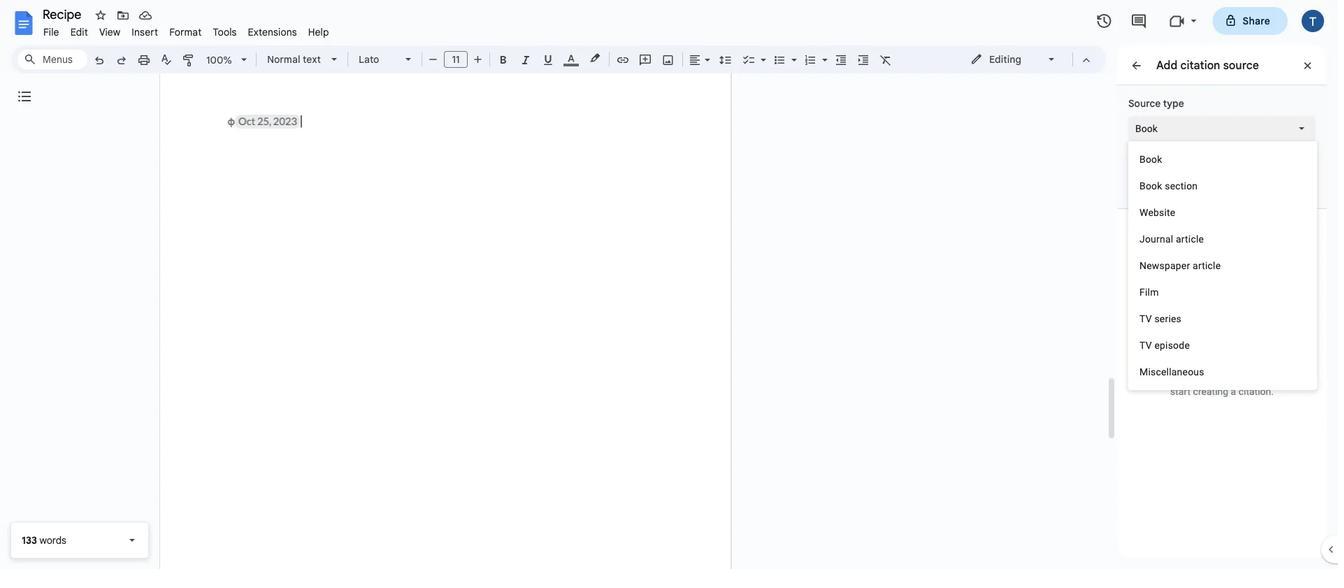 Task type: vqa. For each thing, say whether or not it's contained in the screenshot.
top list item
no



Task type: locate. For each thing, give the bounding box(es) containing it.
book section
[[1139, 180, 1198, 192]]

menu bar containing file
[[38, 18, 335, 41]]

creating
[[1193, 386, 1228, 397]]

1 vertical spatial book
[[1139, 153, 1162, 165]]

Menus field
[[17, 50, 87, 69]]

file menu item
[[38, 24, 65, 40]]

episode
[[1154, 339, 1190, 351]]

0 vertical spatial article
[[1176, 233, 1204, 245]]

source right citation
[[1223, 58, 1259, 72]]

1 tv from the top
[[1139, 313, 1152, 324]]

insert
[[132, 26, 158, 38]]

2 vertical spatial book
[[1139, 180, 1162, 192]]

source left to
[[1268, 372, 1298, 383]]

book inside "source type" list box
[[1135, 123, 1158, 134]]

insert image image
[[660, 50, 676, 69]]

book down accessed
[[1139, 180, 1162, 192]]

1 horizontal spatial source
[[1268, 372, 1298, 383]]

1 vertical spatial tv
[[1139, 339, 1152, 351]]

tv left series on the bottom of the page
[[1139, 313, 1152, 324]]

0 vertical spatial tv
[[1139, 313, 1152, 324]]

file
[[43, 26, 59, 38]]

by
[[1176, 153, 1187, 165]]

2 tv from the top
[[1139, 339, 1152, 351]]

Star checkbox
[[91, 6, 110, 25]]

editing button
[[961, 49, 1066, 70]]

menu bar inside menu bar banner
[[38, 18, 335, 41]]

highlight color image
[[587, 50, 603, 66]]

article
[[1176, 233, 1204, 245], [1193, 260, 1221, 271]]

article right newspaper
[[1193, 260, 1221, 271]]

menu bar
[[38, 18, 335, 41]]

133 words
[[22, 534, 66, 546]]

menu
[[1128, 141, 1317, 390]]

Rename text field
[[38, 6, 89, 22]]

help
[[308, 26, 329, 38]]

you
[[1185, 372, 1201, 383]]

font list. lato selected. option
[[359, 50, 397, 69]]

0 vertical spatial source
[[1223, 58, 1259, 72]]

styles list. normal text selected. option
[[267, 50, 323, 69]]

article up the newspaper article in the right top of the page
[[1176, 233, 1204, 245]]

book down source
[[1135, 123, 1158, 134]]

1 vertical spatial article
[[1193, 260, 1221, 271]]

share button
[[1213, 7, 1288, 35]]

main toolbar
[[87, 0, 897, 542]]

mode and view toolbar
[[960, 45, 1098, 73]]

tools menu item
[[207, 24, 242, 40]]

menu inside add citation source application
[[1128, 141, 1317, 390]]

menu containing book
[[1128, 141, 1317, 390]]

0 vertical spatial book
[[1135, 123, 1158, 134]]

normal text
[[267, 53, 321, 65]]

tv left episode
[[1139, 339, 1152, 351]]

format menu item
[[164, 24, 207, 40]]

extensions
[[248, 26, 297, 38]]

newspaper article
[[1139, 260, 1221, 271]]

accessed
[[1128, 153, 1173, 165]]

article for newspaper article
[[1193, 260, 1221, 271]]

book
[[1135, 123, 1158, 134], [1139, 153, 1162, 165], [1139, 180, 1162, 192]]

extensions menu item
[[242, 24, 303, 40]]

tv
[[1139, 313, 1152, 324], [1139, 339, 1152, 351]]

source
[[1223, 58, 1259, 72], [1268, 372, 1298, 383]]

text
[[303, 53, 321, 65]]

1 vertical spatial source
[[1268, 372, 1298, 383]]

book left by
[[1139, 153, 1162, 165]]

Zoom field
[[201, 50, 253, 71]]

how
[[1164, 372, 1183, 383]]

tv for tv series
[[1139, 313, 1152, 324]]

journal article
[[1139, 233, 1204, 245]]

book option
[[1135, 122, 1158, 136]]

film
[[1139, 286, 1159, 298]]

add
[[1156, 58, 1177, 72]]

newspaper
[[1139, 260, 1190, 271]]



Task type: describe. For each thing, give the bounding box(es) containing it.
Font size field
[[444, 51, 473, 69]]

normal
[[267, 53, 300, 65]]

journal
[[1139, 233, 1173, 245]]

to
[[1300, 372, 1309, 383]]

select how you accessed your source to start creating a citation.
[[1135, 372, 1309, 397]]

start
[[1170, 386, 1191, 397]]

add citation source
[[1156, 58, 1259, 72]]

share
[[1243, 15, 1270, 27]]

tv series
[[1139, 313, 1181, 324]]

citation
[[1180, 58, 1220, 72]]

section
[[1165, 180, 1198, 192]]

edit menu item
[[65, 24, 94, 40]]

view
[[99, 26, 120, 38]]

your
[[1247, 372, 1266, 383]]

book for the book option at the right
[[1135, 123, 1158, 134]]

format
[[169, 26, 202, 38]]

citation.
[[1239, 386, 1274, 397]]

type
[[1163, 97, 1184, 109]]

tv for tv episode
[[1139, 339, 1152, 351]]

lato
[[359, 53, 379, 65]]

accessed by
[[1128, 153, 1187, 165]]

miscellaneous
[[1139, 366, 1204, 377]]

tv episode
[[1139, 339, 1190, 351]]

book for book section
[[1139, 180, 1162, 192]]

source type list box
[[1128, 116, 1316, 141]]

add citation source application
[[0, 0, 1338, 569]]

source
[[1128, 97, 1161, 109]]

line & paragraph spacing image
[[718, 50, 734, 69]]

menu bar banner
[[0, 0, 1338, 569]]

Font size text field
[[445, 51, 467, 68]]

text color image
[[563, 50, 579, 66]]

accessed
[[1203, 372, 1245, 383]]

source type
[[1128, 97, 1184, 109]]

insert menu item
[[126, 24, 164, 40]]

a
[[1231, 386, 1236, 397]]

editing
[[989, 53, 1021, 65]]

0 horizontal spatial source
[[1223, 58, 1259, 72]]

view menu item
[[94, 24, 126, 40]]

numbered list menu image
[[819, 50, 828, 55]]

series
[[1154, 313, 1181, 324]]

select
[[1135, 372, 1162, 383]]

Zoom text field
[[203, 50, 236, 70]]

edit
[[70, 26, 88, 38]]

website
[[1139, 207, 1175, 218]]

checklist menu image
[[757, 50, 766, 55]]

words
[[39, 534, 66, 546]]

133
[[22, 534, 37, 546]]

tools
[[213, 26, 237, 38]]

article for journal article
[[1176, 233, 1204, 245]]

source inside select how you accessed your source to start creating a citation.
[[1268, 372, 1298, 383]]

help menu item
[[303, 24, 335, 40]]



